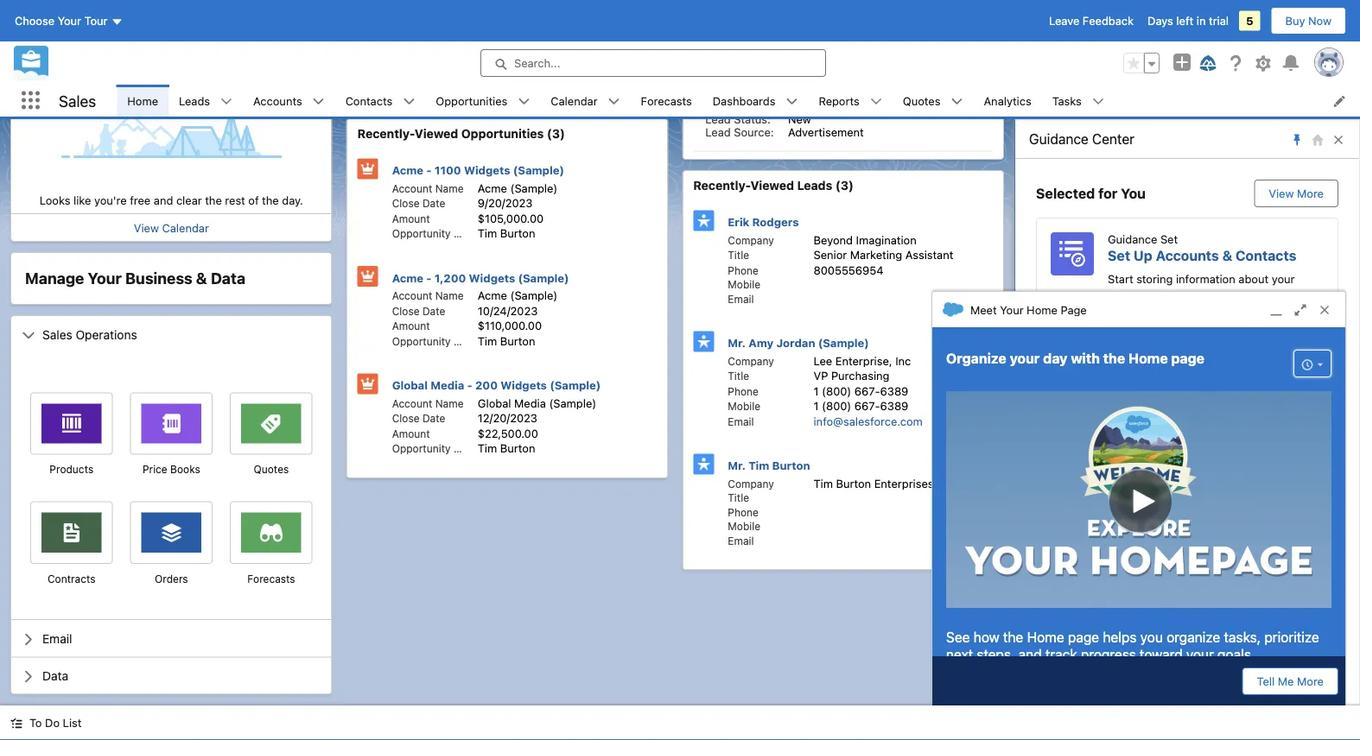 Task type: vqa. For each thing, say whether or not it's contained in the screenshot.


Task type: describe. For each thing, give the bounding box(es) containing it.
date for 1,200
[[423, 306, 446, 318]]

clear
[[176, 194, 202, 207]]

acme - 1,200 widgets (sample)
[[392, 272, 569, 285]]

set left up
[[1108, 247, 1131, 264]]

acme down acme - 1100 widgets (sample)
[[478, 182, 507, 195]]

list containing home
[[117, 85, 1361, 117]]

the up the deliver
[[1104, 351, 1126, 367]]

your for meet
[[1001, 304, 1024, 316]]

lee enterprise, inc
[[814, 355, 912, 368]]

set inside guidance set deliver accurate reporting start creating reports and dashboards that help your sales reps succeed.
[[1161, 363, 1179, 376]]

guidance for guidance center
[[1030, 131, 1089, 147]]

dashboards
[[1246, 403, 1308, 416]]

acme up contacts list item
[[370, 27, 408, 43]]

and inside guidance set deliver accurate reporting start creating reports and dashboards that help your sales reps succeed.
[[1224, 403, 1243, 416]]

quotes inside list item
[[903, 94, 941, 107]]

information
[[1177, 272, 1236, 285]]

1 vertical spatial 9/20/2023
[[478, 197, 533, 210]]

points
[[1147, 577, 1180, 589]]

email inside title phone mobile email
[[728, 536, 754, 548]]

lead source:
[[706, 126, 774, 139]]

tour
[[84, 14, 108, 27]]

standard quote image
[[255, 404, 287, 441]]

erik
[[728, 216, 750, 229]]

user
[[1183, 508, 1215, 525]]

mobile for mobile
[[728, 401, 761, 413]]

home link
[[117, 85, 169, 117]]

view for view more
[[1270, 187, 1295, 200]]

email inside dropdown button
[[42, 632, 72, 647]]

storing
[[1137, 272, 1174, 285]]

calendar list item
[[541, 85, 631, 117]]

leads link
[[169, 85, 221, 117]]

owner for $105,000.00
[[454, 228, 486, 240]]

date for 1100
[[423, 198, 446, 210]]

1 horizontal spatial 5
[[1292, 577, 1299, 589]]

contracts button
[[30, 572, 113, 588]]

center
[[1093, 131, 1135, 147]]

hr
[[1279, 577, 1289, 589]]

buy now
[[1286, 14, 1332, 27]]

track
[[1046, 647, 1078, 664]]

of
[[248, 194, 259, 207]]

close for acme - 1,200 widgets (sample)
[[392, 306, 420, 318]]

sales inside article what is a sales quota? types, examples &amp; how to set goals
[[1173, 676, 1210, 693]]

feedback
[[1083, 14, 1134, 27]]

widgets for acme - 1,200 widgets (sample)
[[469, 272, 516, 285]]

acme (sample) for 9/20/2023
[[478, 182, 558, 195]]

global for global media (sample)
[[478, 397, 511, 410]]

orders
[[155, 574, 188, 586]]

contacts.
[[1265, 289, 1314, 302]]

view more
[[1270, 187, 1325, 200]]

prioritize
[[1265, 630, 1320, 646]]

opportunity for $110,000.00
[[392, 336, 451, 348]]

- for acme - 1100 widgets (sample) account name: acme (sample) $105,000.00 9/20/2023
[[411, 27, 417, 43]]

forecasts button
[[230, 572, 313, 588]]

set inside article what is a sales quota? types, examples &amp; how to set goals
[[1276, 693, 1298, 709]]

guidance for guidance set deliver accurate reporting start creating reports and dashboards that help your sales reps succeed.
[[1108, 363, 1158, 376]]

global for global media - 200 widgets (sample)
[[392, 380, 428, 393]]

opportunity owner tim burton for $22,500.00
[[392, 443, 536, 456]]

text default image for leads
[[221, 96, 233, 108]]

contracts
[[48, 574, 96, 586]]

tasks,
[[1225, 630, 1262, 646]]

buy
[[1286, 14, 1306, 27]]

work
[[1188, 550, 1213, 563]]

your inside see how the home page helps you organize tasks, prioritize next steps, and track progress toward your goals.
[[1187, 647, 1215, 664]]

$22,500.00
[[478, 428, 539, 441]]

calendar inside list item
[[551, 94, 598, 107]]

$110,000.00
[[478, 320, 542, 333]]

operations
[[76, 328, 137, 342]]

(3) for andy smith (sample)
[[836, 179, 854, 193]]

contacts inside "contacts" link
[[346, 94, 393, 107]]

title phone mobile email
[[728, 493, 761, 548]]

me
[[1279, 676, 1295, 689]]

name for -
[[435, 398, 464, 410]]

deliver
[[1108, 378, 1155, 394]]

2 progress bar progress bar from the top
[[1262, 444, 1325, 451]]

(800) for mobile
[[822, 400, 852, 413]]

meet your home page dialog
[[932, 291, 1347, 706]]

name for 1100
[[435, 183, 464, 195]]

smith
[[744, 53, 783, 69]]

sales operations
[[42, 328, 137, 342]]

manage your business & data
[[25, 270, 246, 288]]

leads list item
[[169, 85, 243, 117]]

standard order image
[[156, 514, 187, 550]]

helps
[[1103, 630, 1137, 646]]

account name for 1100
[[392, 183, 464, 195]]

vp purchasing
[[814, 370, 890, 383]]

and inside guidance set set up accounts & contacts start storing information about your customers with accounts and contacts.
[[1242, 289, 1262, 302]]

quotes list item
[[893, 85, 974, 117]]

opportunity for $22,500.00
[[392, 444, 451, 456]]

accounts inside guidance set set up accounts & contacts start storing information about your customers with accounts and contacts.
[[1156, 247, 1220, 264]]

start inside guidance set deliver accurate reporting start creating reports and dashboards that help your sales reps succeed.
[[1108, 403, 1134, 416]]

types,
[[1264, 676, 1310, 693]]

1 vertical spatial $105,000.00
[[478, 212, 544, 225]]

- left 200
[[467, 380, 473, 393]]

opportunity for $105,000.00
[[392, 228, 451, 240]]

0 vertical spatial 5
[[1247, 14, 1254, 27]]

and inside trailhead salesforce user basics get started with salesforce and learn how to make it work for your bottom line.
[[1254, 533, 1273, 546]]

erik rodgers
[[728, 216, 799, 229]]

started
[[1130, 533, 1168, 546]]

1 (800) 667-6389 for phone
[[814, 385, 909, 398]]

text default image for opportunities
[[518, 96, 530, 108]]

title for mr.
[[728, 371, 750, 383]]

12/20/2023
[[478, 412, 538, 425]]

1 horizontal spatial forecasts
[[641, 94, 692, 107]]

data inside data dropdown button
[[42, 670, 68, 684]]

and right free
[[154, 194, 173, 207]]

trailhead
[[1108, 494, 1156, 507]]

mr. for mr. amy jordan (sample)
[[728, 337, 746, 350]]

667- for phone
[[855, 385, 881, 398]]

burton for $110,000.00
[[500, 335, 536, 348]]

to inside article what is a sales quota? types, examples &amp; how to set goals
[[1257, 693, 1273, 709]]

line.
[[1300, 550, 1322, 563]]

leave feedback link
[[1050, 14, 1134, 27]]

customers
[[1108, 289, 1163, 302]]

guidance center
[[1030, 131, 1135, 147]]

opportunities link
[[426, 85, 518, 117]]

acme left '1,200'
[[392, 272, 424, 285]]

company:
[[706, 100, 759, 113]]

learn
[[1276, 533, 1303, 546]]

lee
[[814, 355, 833, 368]]

set up set up accounts & contacts link
[[1161, 233, 1179, 246]]

advertisement
[[788, 126, 864, 139]]

your left day
[[1010, 351, 1040, 367]]

0 vertical spatial data
[[211, 270, 246, 288]]

price
[[143, 464, 167, 477]]

toward
[[1140, 647, 1183, 664]]

text default image for dashboards
[[786, 96, 798, 108]]

your inside guidance set deliver accurate reporting start creating reports and dashboards that help your sales reps succeed.
[[1158, 420, 1181, 433]]

viewed for andy smith (sample)
[[751, 179, 795, 193]]

that
[[1108, 420, 1129, 433]]

you're
[[94, 194, 127, 207]]

universal technologies
[[788, 100, 909, 113]]

looks
[[40, 194, 70, 207]]

acme down acme - 1,200 widgets (sample)
[[478, 290, 507, 303]]

view for view calendar
[[134, 222, 159, 235]]

tim left enterprises
[[814, 478, 833, 491]]

choose
[[15, 14, 55, 27]]

recently- for acme - 1100 widgets (sample)
[[358, 127, 415, 141]]

mobile email
[[728, 279, 761, 306]]

email up mr. tim burton
[[728, 416, 754, 428]]

text default image inside data dropdown button
[[22, 671, 35, 685]]

imagination
[[856, 234, 917, 247]]

dashboards link
[[703, 85, 786, 117]]

your for manage
[[88, 270, 122, 288]]

guidance for guidance set set up accounts & contacts start storing information about your customers with accounts and contacts.
[[1108, 233, 1158, 246]]

day
[[1044, 351, 1068, 367]]

(800) for phone
[[822, 385, 852, 398]]

tim for $22,500.00
[[478, 443, 497, 456]]

meet your home page
[[971, 304, 1087, 316]]

progress bar image
[[1262, 444, 1293, 451]]

date for -
[[423, 413, 446, 425]]

& inside guidance set set up accounts & contacts start storing information about your customers with accounts and contacts.
[[1223, 247, 1233, 264]]

1 progress bar progress bar from the top
[[1262, 314, 1325, 321]]

tim up title phone mobile email at right bottom
[[749, 460, 770, 473]]

widgets for acme - 1100 widgets (sample)
[[464, 164, 511, 177]]

text default image inside calendar list item
[[608, 96, 620, 108]]

today's events
[[22, 45, 111, 59]]

phone for erik
[[728, 265, 759, 277]]

+300
[[1116, 577, 1144, 589]]

basics
[[1218, 508, 1262, 525]]

burton for $105,000.00
[[500, 227, 536, 240]]

get
[[1108, 533, 1127, 546]]

contacts list item
[[335, 85, 426, 117]]

opportunity owner tim burton for $110,000.00
[[392, 335, 536, 348]]

leads inside 'link'
[[179, 94, 210, 107]]

reports list item
[[809, 85, 893, 117]]

name for 1,200
[[435, 291, 464, 303]]

media for (sample)
[[515, 397, 546, 410]]

company for amy
[[728, 356, 774, 368]]

standard contract image
[[56, 514, 87, 550]]

- for acme - 1,200 widgets (sample)
[[427, 272, 432, 285]]

1 (800) 667-6389 for phone:
[[788, 87, 883, 100]]

home left page
[[1027, 304, 1058, 316]]

account for acme - 1100 widgets (sample)
[[392, 183, 433, 195]]

phone inside title phone mobile email
[[728, 507, 759, 519]]

name:
[[416, 48, 450, 61]]

choose your tour
[[15, 14, 108, 27]]

close for acme - 1100 widgets (sample)
[[392, 198, 420, 210]]

acme right name:
[[452, 48, 482, 61]]

search...
[[514, 57, 561, 70]]

account inside acme - 1100 widgets (sample) account name: acme (sample) $105,000.00 9/20/2023
[[370, 48, 413, 61]]

mr. tim burton
[[728, 460, 811, 473]]

global media - 200 widgets (sample)
[[392, 380, 601, 393]]

accounts
[[1191, 289, 1239, 302]]

assistant
[[906, 249, 954, 262]]

trial
[[1210, 14, 1229, 27]]

~1 hr 5 mins
[[1265, 577, 1325, 589]]

what is a sales quota? types, examples &amp; how to set goals link
[[1108, 676, 1310, 726]]

left
[[1177, 14, 1194, 27]]

200
[[476, 380, 498, 393]]

account for global media - 200 widgets (sample)
[[392, 398, 433, 410]]

quotes button
[[230, 463, 313, 478]]

1 vertical spatial salesforce
[[1196, 533, 1251, 546]]



Task type: locate. For each thing, give the bounding box(es) containing it.
- for acme - 1100 widgets (sample)
[[427, 164, 432, 177]]

widgets for acme - 1100 widgets (sample) account name: acme (sample) $105,000.00 9/20/2023
[[456, 27, 512, 43]]

2 vertical spatial your
[[1001, 304, 1024, 316]]

to left do
[[29, 717, 42, 730]]

reporting
[[1222, 378, 1289, 394]]

$105,000.00 inside acme - 1100 widgets (sample) account name: acme (sample) $105,000.00 9/20/2023
[[452, 61, 518, 74]]

guidance set set up accounts & contacts start storing information about your customers with accounts and contacts.
[[1108, 233, 1314, 302]]

and inside see how the home page helps you organize tasks, prioritize next steps, and track progress toward your goals.
[[1019, 647, 1042, 664]]

text default image left the forecasts link
[[608, 96, 620, 108]]

opportunity owner tim burton down $110,000.00
[[392, 335, 536, 348]]

(3)
[[547, 127, 565, 141], [836, 179, 854, 193]]

more inside button
[[1298, 187, 1325, 200]]

50%
[[1236, 442, 1259, 454]]

& right business
[[196, 270, 207, 288]]

1 horizontal spatial for
[[1216, 550, 1230, 563]]

phone down amy
[[728, 386, 759, 398]]

info@salesforce.com link for email:
[[788, 74, 898, 87]]

info@salesforce.com link
[[788, 74, 898, 87], [814, 415, 923, 428]]

0 vertical spatial (800)
[[797, 87, 826, 100]]

reps
[[1214, 420, 1237, 433]]

owner for $110,000.00
[[454, 336, 486, 348]]

company for tim
[[728, 479, 774, 491]]

how inside trailhead salesforce user basics get started with salesforce and learn how to make it work for your bottom line.
[[1108, 550, 1130, 563]]

1 close from the top
[[392, 198, 420, 210]]

3 account name from the top
[[392, 398, 464, 410]]

1 for mobile
[[814, 400, 819, 413]]

widgets inside acme - 1100 widgets (sample) account name: acme (sample) $105,000.00 9/20/2023
[[456, 27, 512, 43]]

date down global media - 200 widgets (sample)
[[423, 413, 446, 425]]

accounts list item
[[243, 85, 335, 117]]

account name down global media - 200 widgets (sample)
[[392, 398, 464, 410]]

forecasts down standard forecasting3 image
[[247, 574, 295, 586]]

page
[[1061, 304, 1087, 316]]

your for choose
[[58, 14, 81, 27]]

2 vertical spatial opportunity owner tim burton
[[392, 443, 536, 456]]

for inside trailhead salesforce user basics get started with salesforce and learn how to make it work for your bottom line.
[[1216, 550, 1230, 563]]

acme (sample) up 10/24/2023 at top
[[478, 290, 558, 303]]

- inside acme - 1100 widgets (sample) account name: acme (sample) $105,000.00 9/20/2023
[[411, 27, 417, 43]]

1 mobile from the top
[[728, 279, 761, 291]]

0 vertical spatial global
[[392, 380, 428, 393]]

dashboards list item
[[703, 85, 809, 117]]

start
[[1108, 272, 1134, 285], [1108, 403, 1134, 416]]

1 vertical spatial guidance
[[1108, 233, 1158, 246]]

events
[[71, 45, 111, 59]]

bottom
[[1260, 550, 1297, 563]]

progress bar progress bar
[[1262, 314, 1325, 321], [1262, 444, 1325, 451]]

5 right hr on the bottom of page
[[1292, 577, 1299, 589]]

1100 inside acme - 1100 widgets (sample) account name: acme (sample) $105,000.00 9/20/2023
[[421, 27, 453, 43]]

1 vertical spatial 1
[[814, 385, 819, 398]]

group
[[1124, 53, 1160, 73]]

for
[[1099, 185, 1118, 202], [1216, 550, 1230, 563]]

1 horizontal spatial your
[[88, 270, 122, 288]]

name down '1,200'
[[435, 291, 464, 303]]

0 vertical spatial how
[[1108, 550, 1130, 563]]

2 opportunity from the top
[[392, 336, 451, 348]]

1 mr. from the top
[[728, 337, 746, 350]]

universal
[[788, 100, 837, 113]]

recently-viewed leads (3)
[[694, 179, 854, 193]]

analytics link
[[974, 85, 1042, 117]]

your inside guidance set set up accounts & contacts start storing information about your customers with accounts and contacts.
[[1272, 272, 1296, 285]]

0 horizontal spatial &
[[196, 270, 207, 288]]

text default image
[[221, 96, 233, 108], [313, 96, 325, 108], [518, 96, 530, 108], [786, 96, 798, 108], [1093, 96, 1105, 108], [22, 634, 35, 647]]

selected for you
[[1037, 185, 1146, 202]]

0 vertical spatial your
[[58, 14, 81, 27]]

0 horizontal spatial contacts
[[346, 94, 393, 107]]

how down get
[[1108, 550, 1130, 563]]

guidance up the deliver
[[1108, 363, 1158, 376]]

1 acme (sample) from the top
[[478, 182, 558, 195]]

account name for 1,200
[[392, 291, 464, 303]]

1 vertical spatial sales
[[42, 328, 72, 342]]

contacts right accounts list item
[[346, 94, 393, 107]]

0 vertical spatial company
[[728, 235, 774, 247]]

opportunities inside list item
[[436, 94, 508, 107]]

how up steps, in the bottom right of the page
[[974, 630, 1000, 646]]

0 vertical spatial title
[[728, 250, 750, 262]]

text default image down search...
[[518, 96, 530, 108]]

667- for mobile
[[855, 400, 881, 413]]

0 vertical spatial name
[[435, 183, 464, 195]]

1 (800) 667-6389 for mobile
[[814, 400, 909, 413]]

account down acme - 1100 widgets (sample)
[[392, 183, 433, 195]]

2 vertical spatial sales
[[1173, 676, 1210, 693]]

accurate
[[1159, 378, 1219, 394]]

0 vertical spatial $105,000.00
[[452, 61, 518, 74]]

mr. up title phone mobile email at right bottom
[[728, 460, 746, 473]]

2 name from the top
[[435, 291, 464, 303]]

3 opportunity owner tim burton from the top
[[392, 443, 536, 456]]

0 vertical spatial close date
[[392, 198, 446, 210]]

info@salesforce.com link for email
[[814, 415, 923, 428]]

text default image inside leads list item
[[221, 96, 233, 108]]

0 horizontal spatial leads
[[179, 94, 210, 107]]

standard pricebook2 image
[[156, 404, 187, 441]]

3 opportunity from the top
[[392, 444, 451, 456]]

2 amount from the top
[[392, 321, 430, 333]]

day.
[[282, 194, 303, 207]]

1 vertical spatial mobile
[[728, 401, 761, 413]]

your left 'bottom' at the bottom
[[1234, 550, 1257, 563]]

text default image right tasks
[[1093, 96, 1105, 108]]

3 phone from the top
[[728, 507, 759, 519]]

close for global media - 200 widgets (sample)
[[392, 413, 420, 425]]

forecasts inside "button"
[[247, 574, 295, 586]]

for left you
[[1099, 185, 1118, 202]]

a
[[1162, 676, 1170, 693]]

date down '1,200'
[[423, 306, 446, 318]]

progress bar progress bar down succeed.
[[1262, 444, 1325, 451]]

3 close date from the top
[[392, 413, 446, 425]]

6389 for phone
[[881, 385, 909, 398]]

with inside meet your home page dialog
[[1071, 351, 1101, 367]]

6389 for mobile
[[881, 400, 909, 413]]

2 lead from the top
[[706, 126, 731, 139]]

1 vertical spatial your
[[88, 270, 122, 288]]

amount for global media - 200 widgets (sample)
[[392, 428, 430, 441]]

1 vertical spatial opportunities
[[462, 127, 544, 141]]

1 opportunity owner tim burton from the top
[[392, 227, 536, 240]]

your inside dialog
[[1001, 304, 1024, 316]]

the inside see how the home page helps you organize tasks, prioritize next steps, and track progress toward your goals.
[[1004, 630, 1024, 646]]

1 vertical spatial 5
[[1292, 577, 1299, 589]]

account down acme - 1,200 widgets (sample)
[[392, 291, 433, 303]]

burton for $22,500.00
[[500, 443, 536, 456]]

acme (sample)
[[478, 182, 558, 195], [478, 290, 558, 303]]

widgets up 10/24/2023 at top
[[469, 272, 516, 285]]

2 account name from the top
[[392, 291, 464, 303]]

more inside meet your home page dialog
[[1298, 676, 1325, 689]]

guidance inside guidance set set up accounts & contacts start storing information about your customers with accounts and contacts.
[[1108, 233, 1158, 246]]

text default image inside contacts list item
[[403, 96, 415, 108]]

contacts inside guidance set set up accounts & contacts start storing information about your customers with accounts and contacts.
[[1236, 247, 1297, 264]]

2 vertical spatial 6389
[[881, 400, 909, 413]]

0 vertical spatial 9/20/2023
[[452, 74, 507, 87]]

$105,000.00
[[452, 61, 518, 74], [478, 212, 544, 225]]

(800) for phone:
[[797, 87, 826, 100]]

owner for $22,500.00
[[454, 444, 486, 456]]

2 title from the top
[[728, 371, 750, 383]]

selected
[[1037, 185, 1096, 202]]

phone up 'mobile email'
[[728, 265, 759, 277]]

quotes down standard quote icon
[[254, 464, 289, 477]]

opportunities down 'opportunities' list item
[[462, 127, 544, 141]]

media for -
[[431, 380, 465, 393]]

business
[[125, 270, 193, 288]]

1 company from the top
[[728, 235, 774, 247]]

text default image inside meet your home page dialog
[[943, 300, 964, 320]]

tim for $110,000.00
[[478, 335, 497, 348]]

account left name:
[[370, 48, 413, 61]]

1100 for acme - 1100 widgets (sample)
[[435, 164, 461, 177]]

sales operations button
[[11, 317, 332, 353]]

opportunity owner tim burton for $105,000.00
[[392, 227, 536, 240]]

2 vertical spatial company
[[728, 479, 774, 491]]

mobile for mobile email
[[728, 279, 761, 291]]

1 amount from the top
[[392, 213, 430, 225]]

with right day
[[1071, 351, 1101, 367]]

text default image inside dashboards list item
[[786, 96, 798, 108]]

0 horizontal spatial to
[[29, 717, 42, 730]]

3 owner from the top
[[454, 444, 486, 456]]

company down amy
[[728, 356, 774, 368]]

quota?
[[1213, 676, 1261, 693]]

contacts link
[[335, 85, 403, 117]]

1 owner from the top
[[454, 228, 486, 240]]

0 vertical spatial contacts
[[346, 94, 393, 107]]

to
[[1133, 550, 1144, 563]]

1 horizontal spatial media
[[515, 397, 546, 410]]

2 close date from the top
[[392, 306, 446, 318]]

view inside button
[[1270, 187, 1295, 200]]

viewed down opportunities link
[[415, 127, 459, 141]]

tell
[[1258, 676, 1276, 689]]

you
[[1141, 630, 1164, 646]]

0 vertical spatial 1100
[[421, 27, 453, 43]]

2 vertical spatial mobile
[[728, 521, 761, 533]]

text default image inside to do list button
[[10, 718, 22, 730]]

0 horizontal spatial accounts
[[253, 94, 302, 107]]

2 vertical spatial opportunity
[[392, 444, 451, 456]]

1100
[[421, 27, 453, 43], [435, 164, 461, 177]]

1 start from the top
[[1108, 272, 1134, 285]]

text default image inside quotes list item
[[951, 96, 964, 108]]

tim down $110,000.00
[[478, 335, 497, 348]]

guidance set deliver accurate reporting start creating reports and dashboards that help your sales reps succeed.
[[1108, 363, 1308, 433]]

close date for global media - 200 widgets (sample)
[[392, 413, 446, 425]]

9/20/2023 inside acme - 1100 widgets (sample) account name: acme (sample) $105,000.00 9/20/2023
[[452, 74, 507, 87]]

phone for mr.
[[728, 386, 759, 398]]

page up accurate
[[1172, 351, 1205, 367]]

1 horizontal spatial to
[[1257, 693, 1273, 709]]

your down organize
[[1187, 647, 1215, 664]]

opportunities list item
[[426, 85, 541, 117]]

tim down $22,500.00
[[478, 443, 497, 456]]

with inside trailhead salesforce user basics get started with salesforce and learn how to make it work for your bottom line.
[[1171, 533, 1193, 546]]

1 vertical spatial &
[[196, 270, 207, 288]]

standard forecasting3 image
[[255, 514, 287, 550]]

0 vertical spatial quotes
[[903, 94, 941, 107]]

close date for acme - 1100 widgets (sample)
[[392, 198, 446, 210]]

1 vertical spatial (3)
[[836, 179, 854, 193]]

2 opportunity owner tim burton from the top
[[392, 335, 536, 348]]

text default image left analytics
[[951, 96, 964, 108]]

to inside button
[[29, 717, 42, 730]]

1 vertical spatial 667-
[[855, 385, 881, 398]]

start up customers
[[1108, 272, 1134, 285]]

mr.
[[728, 337, 746, 350], [728, 460, 746, 473]]

info@salesforce.com link up reports
[[788, 74, 898, 87]]

0 vertical spatial salesforce
[[1108, 508, 1180, 525]]

1 vertical spatial 1 (800) 667-6389
[[814, 385, 909, 398]]

amount for acme - 1,200 widgets (sample)
[[392, 321, 430, 333]]

1 more from the top
[[1298, 187, 1325, 200]]

guidance
[[1030, 131, 1089, 147], [1108, 233, 1158, 246], [1108, 363, 1158, 376]]

3 title from the top
[[728, 493, 750, 505]]

salesforce down basics
[[1196, 533, 1251, 546]]

analytics
[[984, 94, 1032, 107]]

reports link
[[809, 85, 870, 117]]

lead down 'company:' at the top of the page
[[706, 126, 731, 139]]

company down erik
[[728, 235, 774, 247]]

start inside guidance set set up accounts & contacts start storing information about your customers with accounts and contacts.
[[1108, 272, 1134, 285]]

accounts right leads list item
[[253, 94, 302, 107]]

set up accounts & contacts link
[[1108, 247, 1297, 264]]

~1
[[1265, 577, 1276, 589]]

0 horizontal spatial global
[[392, 380, 428, 393]]

1 horizontal spatial contacts
[[1236, 247, 1297, 264]]

home up track
[[1028, 630, 1065, 646]]

3 mobile from the top
[[728, 521, 761, 533]]

(3) for acme - 1100 widgets (sample)
[[547, 127, 565, 141]]

2 close from the top
[[392, 306, 420, 318]]

list
[[63, 717, 82, 730]]

title
[[728, 250, 750, 262], [728, 371, 750, 383], [728, 493, 750, 505]]

lead status:
[[706, 113, 771, 126]]

email up amy
[[728, 294, 754, 306]]

viewed for acme - 1100 widgets (sample)
[[415, 127, 459, 141]]

1 horizontal spatial page
[[1172, 351, 1205, 367]]

email down mr. tim burton
[[728, 536, 754, 548]]

today's
[[22, 45, 68, 59]]

recently- down contacts list item
[[358, 127, 415, 141]]

1 vertical spatial global
[[478, 397, 511, 410]]

price books
[[143, 464, 200, 477]]

account name down acme - 1100 widgets (sample)
[[392, 183, 464, 195]]

2 vertical spatial account name
[[392, 398, 464, 410]]

progress bar image
[[1262, 314, 1309, 321]]

sales for sales
[[59, 91, 96, 110]]

0 vertical spatial sales
[[59, 91, 96, 110]]

1 horizontal spatial recently-
[[694, 179, 751, 193]]

with inside guidance set set up accounts & contacts start storing information about your customers with accounts and contacts.
[[1166, 289, 1188, 302]]

1 vertical spatial mr.
[[728, 460, 746, 473]]

1 horizontal spatial global
[[478, 397, 511, 410]]

1 vertical spatial progress bar progress bar
[[1262, 444, 1325, 451]]

owner down $22,500.00
[[454, 444, 486, 456]]

owner up acme - 1,200 widgets (sample)
[[454, 228, 486, 240]]

1 horizontal spatial how
[[1108, 550, 1130, 563]]

viewed up rodgers at right
[[751, 179, 795, 193]]

salesforce down trailhead
[[1108, 508, 1180, 525]]

sales inside dropdown button
[[42, 328, 72, 342]]

technologies
[[840, 100, 909, 113]]

0 horizontal spatial page
[[1069, 630, 1100, 646]]

1 date from the top
[[423, 198, 446, 210]]

set up accurate
[[1161, 363, 1179, 376]]

mr. for mr. tim burton
[[728, 460, 746, 473]]

organize
[[1167, 630, 1221, 646]]

enterprise,
[[836, 355, 893, 368]]

dashboards
[[713, 94, 776, 107]]

tasks link
[[1042, 85, 1093, 117]]

close date for acme - 1,200 widgets (sample)
[[392, 306, 446, 318]]

to down tell at the bottom of page
[[1257, 693, 1273, 709]]

widgets up the global media (sample)
[[501, 380, 547, 393]]

(3) up beyond
[[836, 179, 854, 193]]

lead for lead source:
[[706, 126, 731, 139]]

1 horizontal spatial viewed
[[751, 179, 795, 193]]

0 vertical spatial accounts
[[253, 94, 302, 107]]

account name for -
[[392, 398, 464, 410]]

1 vertical spatial view
[[134, 222, 159, 235]]

acme (sample) down acme - 1100 widgets (sample)
[[478, 182, 558, 195]]

1 horizontal spatial accounts
[[1156, 247, 1220, 264]]

0 vertical spatial more
[[1298, 187, 1325, 200]]

(3) down calendar link
[[547, 127, 565, 141]]

article
[[1108, 662, 1142, 675]]

1 vertical spatial title
[[728, 371, 750, 383]]

leads up rodgers at right
[[798, 179, 833, 193]]

page inside see how the home page helps you organize tasks, prioritize next steps, and track progress toward your goals.
[[1069, 630, 1100, 646]]

creating
[[1137, 403, 1180, 416]]

text default image left meet
[[943, 300, 964, 320]]

1 phone from the top
[[728, 265, 759, 277]]

the right of
[[262, 194, 279, 207]]

owner down $110,000.00
[[454, 336, 486, 348]]

recently- for andy smith (sample)
[[694, 179, 751, 193]]

home inside the 'home' link
[[127, 94, 158, 107]]

text default image inside email dropdown button
[[22, 634, 35, 647]]

buy now button
[[1271, 7, 1347, 35]]

$105,000.00 down acme - 1100 widgets (sample)
[[478, 212, 544, 225]]

your down the creating
[[1158, 420, 1181, 433]]

mr. left amy
[[728, 337, 746, 350]]

2 company from the top
[[728, 356, 774, 368]]

1 vertical spatial data
[[42, 670, 68, 684]]

1 vertical spatial date
[[423, 306, 446, 318]]

andy
[[706, 53, 741, 69]]

tasks
[[1053, 94, 1082, 107]]

acme down 'recently-viewed opportunities (3)'
[[392, 164, 424, 177]]

acme (sample) for 10/24/2023
[[478, 290, 558, 303]]

0 horizontal spatial recently-
[[358, 127, 415, 141]]

company for rodgers
[[728, 235, 774, 247]]

your inside trailhead salesforce user basics get started with salesforce and learn how to make it work for your bottom line.
[[1234, 550, 1257, 563]]

date
[[423, 198, 446, 210], [423, 306, 446, 318], [423, 413, 446, 425]]

email down contracts
[[42, 632, 72, 647]]

0 vertical spatial opportunities
[[436, 94, 508, 107]]

tell me more link
[[1243, 668, 1339, 696]]

title inside title phone mobile email
[[728, 493, 750, 505]]

1 vertical spatial start
[[1108, 403, 1134, 416]]

1 vertical spatial calendar
[[162, 222, 209, 235]]

0 vertical spatial for
[[1099, 185, 1118, 202]]

0 vertical spatial mr.
[[728, 337, 746, 350]]

progress bar progress bar down contacts.
[[1262, 314, 1325, 321]]

6389 for phone:
[[855, 87, 883, 100]]

1 vertical spatial forecasts
[[247, 574, 295, 586]]

lead for lead status:
[[706, 113, 731, 126]]

1 vertical spatial company
[[728, 356, 774, 368]]

1 name from the top
[[435, 183, 464, 195]]

1 horizontal spatial data
[[211, 270, 246, 288]]

3 company from the top
[[728, 479, 774, 491]]

info@salesforce.com for email
[[814, 415, 923, 428]]

lead down phone:
[[706, 113, 731, 126]]

0 vertical spatial recently-
[[358, 127, 415, 141]]

you
[[1121, 185, 1146, 202]]

0 vertical spatial opportunity owner tim burton
[[392, 227, 536, 240]]

inc
[[896, 355, 912, 368]]

0 vertical spatial 1 (800) 667-6389
[[788, 87, 883, 100]]

goals.
[[1218, 647, 1256, 664]]

rodgers
[[753, 216, 799, 229]]

2 owner from the top
[[454, 336, 486, 348]]

organize
[[947, 351, 1007, 367]]

3 date from the top
[[423, 413, 446, 425]]

1 opportunity from the top
[[392, 228, 451, 240]]

1 for phone:
[[788, 87, 794, 100]]

1 lead from the top
[[706, 113, 731, 126]]

email button
[[11, 621, 332, 658]]

quotes inside button
[[254, 464, 289, 477]]

sales for sales operations
[[42, 328, 72, 342]]

text default image left sales operations
[[22, 329, 35, 343]]

accounts inside list item
[[253, 94, 302, 107]]

0 vertical spatial account name
[[392, 183, 464, 195]]

1 account name from the top
[[392, 183, 464, 195]]

succeed.
[[1240, 420, 1288, 433]]

opportunity owner tim burton down $22,500.00
[[392, 443, 536, 456]]

1 vertical spatial leads
[[798, 179, 833, 193]]

text default image up new on the top of the page
[[786, 96, 798, 108]]

2 mobile from the top
[[728, 401, 761, 413]]

home inside see how the home page helps you organize tasks, prioritize next steps, and track progress toward your goals.
[[1028, 630, 1065, 646]]

text default image for accounts
[[313, 96, 325, 108]]

text default image inside accounts list item
[[313, 96, 325, 108]]

3 close from the top
[[392, 413, 420, 425]]

2 vertical spatial guidance
[[1108, 363, 1158, 376]]

-
[[411, 27, 417, 43], [427, 164, 432, 177], [427, 272, 432, 285], [467, 380, 473, 393]]

1 vertical spatial how
[[974, 630, 1000, 646]]

how inside see how the home page helps you organize tasks, prioritize next steps, and track progress toward your goals.
[[974, 630, 1000, 646]]

phone down mr. tim burton
[[728, 507, 759, 519]]

0 vertical spatial date
[[423, 198, 446, 210]]

0 vertical spatial owner
[[454, 228, 486, 240]]

mobile down mr. tim burton
[[728, 521, 761, 533]]

text default image inside reports list item
[[870, 96, 883, 108]]

1 horizontal spatial quotes
[[903, 94, 941, 107]]

text default image inside tasks list item
[[1093, 96, 1105, 108]]

title down mr. tim burton
[[728, 493, 750, 505]]

1 vertical spatial contacts
[[1236, 247, 1297, 264]]

in
[[1197, 14, 1206, 27]]

guidance inside guidance set deliver accurate reporting start creating reports and dashboards that help your sales reps succeed.
[[1108, 363, 1158, 376]]

& up information
[[1223, 247, 1233, 264]]

1 horizontal spatial calendar
[[551, 94, 598, 107]]

667- for phone:
[[829, 87, 855, 100]]

page up track
[[1069, 630, 1100, 646]]

1100 up name:
[[421, 27, 453, 43]]

1 (800) 667-6389
[[788, 87, 883, 100], [814, 385, 909, 398], [814, 400, 909, 413]]

text default image
[[403, 96, 415, 108], [608, 96, 620, 108], [870, 96, 883, 108], [951, 96, 964, 108], [943, 300, 964, 320], [22, 329, 35, 343], [22, 671, 35, 685], [10, 718, 22, 730]]

calendar down search...
[[551, 94, 598, 107]]

with down storing
[[1166, 289, 1188, 302]]

1 vertical spatial info@salesforce.com link
[[814, 415, 923, 428]]

0 vertical spatial close
[[392, 198, 420, 210]]

2 phone from the top
[[728, 386, 759, 398]]

text default image inside 'opportunities' list item
[[518, 96, 530, 108]]

0 vertical spatial 6389
[[855, 87, 883, 100]]

1 vertical spatial close
[[392, 306, 420, 318]]

global
[[392, 380, 428, 393], [478, 397, 511, 410]]

account name
[[392, 183, 464, 195], [392, 291, 464, 303], [392, 398, 464, 410]]

0 vertical spatial start
[[1108, 272, 1134, 285]]

0 vertical spatial with
[[1166, 289, 1188, 302]]

text default image for tasks
[[1093, 96, 1105, 108]]

0 horizontal spatial for
[[1099, 185, 1118, 202]]

1100 for acme - 1100 widgets (sample) account name: acme (sample) $105,000.00 9/20/2023
[[421, 27, 453, 43]]

9/20/2023 up 'recently-viewed opportunities (3)'
[[452, 74, 507, 87]]

3 name from the top
[[435, 398, 464, 410]]

account for acme - 1,200 widgets (sample)
[[392, 291, 433, 303]]

0 vertical spatial page
[[1172, 351, 1205, 367]]

sales left operations
[[42, 328, 72, 342]]

email:
[[706, 74, 737, 87]]

calendar
[[551, 94, 598, 107], [162, 222, 209, 235]]

your inside dropdown button
[[58, 14, 81, 27]]

sales down today's events
[[59, 91, 96, 110]]

leave
[[1050, 14, 1080, 27]]

list
[[117, 85, 1361, 117]]

2 more from the top
[[1298, 676, 1325, 689]]

accounts link
[[243, 85, 313, 117]]

5 right trial
[[1247, 14, 1254, 27]]

standard product2 image
[[56, 404, 87, 441]]

media up 12/20/2023
[[515, 397, 546, 410]]

1 vertical spatial with
[[1071, 351, 1101, 367]]

up
[[1134, 247, 1153, 264]]

close
[[392, 198, 420, 210], [392, 306, 420, 318], [392, 413, 420, 425]]

the left rest
[[205, 194, 222, 207]]

name down global media - 200 widgets (sample)
[[435, 398, 464, 410]]

to do list
[[29, 717, 82, 730]]

&amp;
[[1176, 693, 1220, 709]]

2 mr. from the top
[[728, 460, 746, 473]]

text default image inside sales operations dropdown button
[[22, 329, 35, 343]]

2 date from the top
[[423, 306, 446, 318]]

1 vertical spatial account name
[[392, 291, 464, 303]]

text default image down contracts button
[[22, 634, 35, 647]]

1 for phone
[[814, 385, 819, 398]]

home up the deliver
[[1129, 351, 1169, 367]]

email inside 'mobile email'
[[728, 294, 754, 306]]

0 horizontal spatial calendar
[[162, 222, 209, 235]]

- up name:
[[411, 27, 417, 43]]

1 horizontal spatial view
[[1270, 187, 1295, 200]]

1 close date from the top
[[392, 198, 446, 210]]

0 vertical spatial media
[[431, 380, 465, 393]]

text default image right reports
[[870, 96, 883, 108]]

2 horizontal spatial your
[[1001, 304, 1024, 316]]

amount for acme - 1100 widgets (sample)
[[392, 213, 430, 225]]

1 title from the top
[[728, 250, 750, 262]]

and up reps
[[1224, 403, 1243, 416]]

meet
[[971, 304, 997, 316]]

1 vertical spatial page
[[1069, 630, 1100, 646]]

+300 points
[[1116, 577, 1180, 589]]

leave feedback
[[1050, 14, 1134, 27]]

0 vertical spatial calendar
[[551, 94, 598, 107]]

info@salesforce.com for email:
[[788, 74, 898, 87]]

2 start from the top
[[1108, 403, 1134, 416]]

tasks list item
[[1042, 85, 1115, 117]]

and up 'bottom' at the bottom
[[1254, 533, 1273, 546]]

2 acme (sample) from the top
[[478, 290, 558, 303]]

guidance up up
[[1108, 233, 1158, 246]]

title for erik
[[728, 250, 750, 262]]

tim for $105,000.00
[[478, 227, 497, 240]]

3 amount from the top
[[392, 428, 430, 441]]

1
[[788, 87, 794, 100], [814, 385, 819, 398], [814, 400, 819, 413]]



